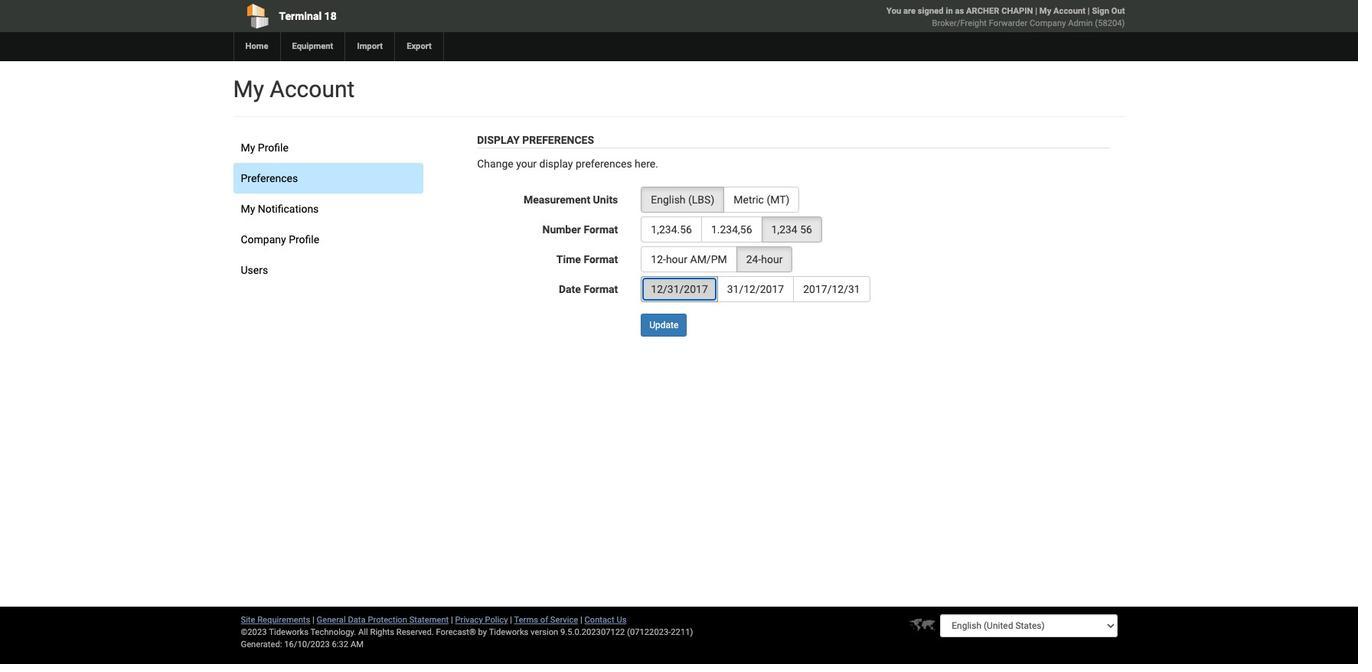 Task type: describe. For each thing, give the bounding box(es) containing it.
1 horizontal spatial preferences
[[523, 134, 594, 146]]

display
[[540, 158, 573, 170]]

(lbs)
[[689, 194, 715, 206]]

1,234 56
[[772, 224, 813, 236]]

hour for 24-
[[762, 254, 783, 266]]

out
[[1112, 6, 1125, 16]]

in
[[946, 6, 953, 16]]

you are signed in as archer chapin | my account | sign out broker/freight forwarder company admin (58204)
[[887, 6, 1125, 28]]

notifications
[[258, 203, 319, 215]]

measurement units
[[524, 194, 618, 206]]

1.234,56
[[711, 224, 753, 236]]

equipment
[[292, 41, 333, 51]]

| left sign
[[1088, 6, 1090, 16]]

admin
[[1069, 18, 1093, 28]]

site
[[241, 616, 255, 626]]

| up 9.5.0.202307122
[[581, 616, 583, 626]]

my inside you are signed in as archer chapin | my account | sign out broker/freight forwarder company admin (58204)
[[1040, 6, 1052, 16]]

generated:
[[241, 640, 282, 650]]

1,234.56
[[651, 224, 692, 236]]

export
[[407, 41, 432, 51]]

(mt)
[[767, 194, 790, 206]]

version
[[531, 628, 559, 638]]

protection
[[368, 616, 407, 626]]

6:32
[[332, 640, 349, 650]]

site requirements link
[[241, 616, 310, 626]]

date
[[559, 283, 581, 296]]

my profile
[[241, 142, 289, 154]]

archer
[[967, 6, 1000, 16]]

hour for 12-
[[666, 254, 688, 266]]

0 horizontal spatial company
[[241, 234, 286, 246]]

24-
[[747, 254, 762, 266]]

here.
[[635, 158, 659, 170]]

24-hour
[[747, 254, 783, 266]]

general
[[317, 616, 346, 626]]

profile for company profile
[[289, 234, 319, 246]]

chapin
[[1002, 6, 1034, 16]]

home
[[245, 41, 268, 51]]

1,234
[[772, 224, 798, 236]]

my for my notifications
[[241, 203, 255, 215]]

16/10/2023
[[284, 640, 330, 650]]

my account
[[233, 76, 355, 103]]

policy
[[485, 616, 508, 626]]

my account link
[[1040, 6, 1086, 16]]

contact
[[585, 616, 615, 626]]

us
[[617, 616, 627, 626]]

metric
[[734, 194, 764, 206]]

service
[[551, 616, 578, 626]]

general data protection statement link
[[317, 616, 449, 626]]

english (lbs)
[[651, 194, 715, 206]]

profile for my profile
[[258, 142, 289, 154]]

as
[[955, 6, 964, 16]]

12/31/2017
[[651, 283, 708, 296]]

| left general
[[313, 616, 315, 626]]

company profile
[[241, 234, 319, 246]]

contact us link
[[585, 616, 627, 626]]

©2023 tideworks
[[241, 628, 309, 638]]

by
[[478, 628, 487, 638]]

terminal 18 link
[[233, 0, 592, 32]]

2017/12/31
[[804, 283, 861, 296]]

requirements
[[258, 616, 310, 626]]

1 vertical spatial account
[[270, 76, 355, 103]]

import link
[[345, 32, 395, 61]]

privacy
[[455, 616, 483, 626]]

preferences
[[576, 158, 632, 170]]

home link
[[233, 32, 280, 61]]

time format
[[557, 254, 618, 266]]



Task type: vqa. For each thing, say whether or not it's contained in the screenshot.
2nd Format from the bottom
yes



Task type: locate. For each thing, give the bounding box(es) containing it.
profile down notifications
[[289, 234, 319, 246]]

profile
[[258, 142, 289, 154], [289, 234, 319, 246]]

0 vertical spatial format
[[584, 224, 618, 236]]

my
[[1040, 6, 1052, 16], [233, 76, 264, 103], [241, 142, 255, 154], [241, 203, 255, 215]]

| up forecast®
[[451, 616, 453, 626]]

display preferences
[[477, 134, 594, 146]]

broker/freight
[[932, 18, 987, 28]]

12-
[[651, 254, 666, 266]]

account
[[1054, 6, 1086, 16], [270, 76, 355, 103]]

you
[[887, 6, 902, 16]]

0 horizontal spatial account
[[270, 76, 355, 103]]

1 vertical spatial company
[[241, 234, 286, 246]]

account down equipment link
[[270, 76, 355, 103]]

format for time format
[[584, 254, 618, 266]]

12-hour am/pm
[[651, 254, 727, 266]]

site requirements | general data protection statement | privacy policy | terms of service | contact us ©2023 tideworks technology. all rights reserved. forecast® by tideworks version 9.5.0.202307122 (07122023-2211) generated: 16/10/2023 6:32 am
[[241, 616, 693, 650]]

| right "chapin"
[[1036, 6, 1038, 16]]

english
[[651, 194, 686, 206]]

signed
[[918, 6, 944, 16]]

statement
[[410, 616, 449, 626]]

equipment link
[[280, 32, 345, 61]]

privacy policy link
[[455, 616, 508, 626]]

company up users at the left
[[241, 234, 286, 246]]

metric (mt)
[[734, 194, 790, 206]]

time
[[557, 254, 581, 266]]

my up my notifications
[[241, 142, 255, 154]]

display
[[477, 134, 520, 146]]

(07122023-
[[627, 628, 671, 638]]

my right "chapin"
[[1040, 6, 1052, 16]]

18
[[324, 10, 337, 22]]

account up admin
[[1054, 6, 1086, 16]]

9.5.0.202307122
[[561, 628, 625, 638]]

2 hour from the left
[[762, 254, 783, 266]]

measurement
[[524, 194, 591, 206]]

2211)
[[671, 628, 693, 638]]

terms
[[514, 616, 538, 626]]

profile up my notifications
[[258, 142, 289, 154]]

terminal 18
[[279, 10, 337, 22]]

1 vertical spatial preferences
[[241, 172, 298, 185]]

update
[[650, 320, 679, 331]]

my notifications
[[241, 203, 319, 215]]

1 horizontal spatial company
[[1030, 18, 1066, 28]]

hour up 12/31/2017
[[666, 254, 688, 266]]

preferences
[[523, 134, 594, 146], [241, 172, 298, 185]]

reserved.
[[397, 628, 434, 638]]

preferences down my profile
[[241, 172, 298, 185]]

all
[[358, 628, 368, 638]]

your
[[516, 158, 537, 170]]

tideworks
[[489, 628, 529, 638]]

|
[[1036, 6, 1038, 16], [1088, 6, 1090, 16], [313, 616, 315, 626], [451, 616, 453, 626], [510, 616, 512, 626], [581, 616, 583, 626]]

export link
[[395, 32, 443, 61]]

0 vertical spatial preferences
[[523, 134, 594, 146]]

1 vertical spatial profile
[[289, 234, 319, 246]]

am/pm
[[690, 254, 727, 266]]

(58204)
[[1095, 18, 1125, 28]]

update button
[[641, 314, 687, 337]]

1 hour from the left
[[666, 254, 688, 266]]

format
[[584, 224, 618, 236], [584, 254, 618, 266], [584, 283, 618, 296]]

company down my account link
[[1030, 18, 1066, 28]]

hour down the 1,234
[[762, 254, 783, 266]]

change
[[477, 158, 514, 170]]

forecast®
[[436, 628, 476, 638]]

0 vertical spatial profile
[[258, 142, 289, 154]]

terminal
[[279, 10, 322, 22]]

0 vertical spatial company
[[1030, 18, 1066, 28]]

change your display preferences here.
[[477, 158, 659, 170]]

my left notifications
[[241, 203, 255, 215]]

preferences up display
[[523, 134, 594, 146]]

3 format from the top
[[584, 283, 618, 296]]

am
[[351, 640, 364, 650]]

my for my profile
[[241, 142, 255, 154]]

1 horizontal spatial hour
[[762, 254, 783, 266]]

| up tideworks
[[510, 616, 512, 626]]

sign
[[1092, 6, 1110, 16]]

data
[[348, 616, 366, 626]]

0 vertical spatial account
[[1054, 6, 1086, 16]]

are
[[904, 6, 916, 16]]

format for date format
[[584, 283, 618, 296]]

company
[[1030, 18, 1066, 28], [241, 234, 286, 246]]

of
[[541, 616, 548, 626]]

terms of service link
[[514, 616, 578, 626]]

0 horizontal spatial preferences
[[241, 172, 298, 185]]

31/12/2017
[[727, 283, 784, 296]]

sign out link
[[1092, 6, 1125, 16]]

rights
[[370, 628, 394, 638]]

format right date
[[584, 283, 618, 296]]

format down the units
[[584, 224, 618, 236]]

format right time
[[584, 254, 618, 266]]

my down home link
[[233, 76, 264, 103]]

1 vertical spatial format
[[584, 254, 618, 266]]

hour
[[666, 254, 688, 266], [762, 254, 783, 266]]

units
[[593, 194, 618, 206]]

forwarder
[[989, 18, 1028, 28]]

my for my account
[[233, 76, 264, 103]]

account inside you are signed in as archer chapin | my account | sign out broker/freight forwarder company admin (58204)
[[1054, 6, 1086, 16]]

users
[[241, 264, 268, 276]]

company inside you are signed in as archer chapin | my account | sign out broker/freight forwarder company admin (58204)
[[1030, 18, 1066, 28]]

1 format from the top
[[584, 224, 618, 236]]

format for number format
[[584, 224, 618, 236]]

technology.
[[311, 628, 356, 638]]

number
[[543, 224, 581, 236]]

1 horizontal spatial profile
[[289, 234, 319, 246]]

2 format from the top
[[584, 254, 618, 266]]

2 vertical spatial format
[[584, 283, 618, 296]]

0 horizontal spatial profile
[[258, 142, 289, 154]]

import
[[357, 41, 383, 51]]

1 horizontal spatial account
[[1054, 6, 1086, 16]]

date format
[[559, 283, 618, 296]]

0 horizontal spatial hour
[[666, 254, 688, 266]]

56
[[800, 224, 813, 236]]



